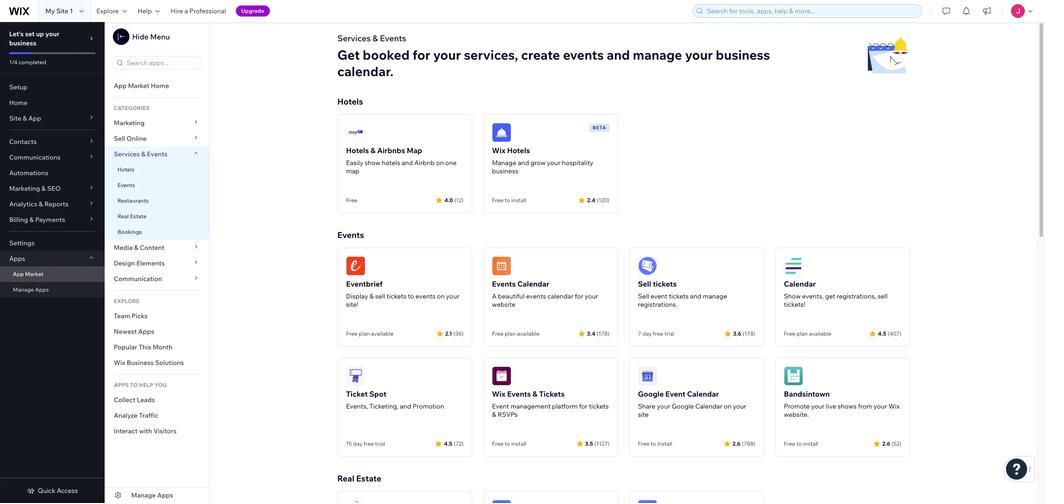Task type: describe. For each thing, give the bounding box(es) containing it.
media & content
[[114, 244, 164, 252]]

bookings
[[118, 229, 142, 235]]

ticketing,
[[369, 403, 398, 411]]

ticket
[[346, 390, 368, 399]]

newest apps
[[114, 328, 154, 336]]

map
[[346, 167, 359, 175]]

estate inside "sidebar" element
[[130, 213, 146, 220]]

tickets
[[539, 390, 565, 399]]

hotels & airbnbs map easily show hotels and airbnb on one map
[[346, 146, 457, 175]]

content
[[140, 244, 164, 252]]

quick
[[38, 487, 55, 495]]

available for calendar
[[517, 331, 540, 337]]

sidebar element containing let's set up your business
[[0, 22, 105, 504]]

(36)
[[453, 330, 464, 337]]

app market link
[[0, 267, 105, 282]]

hotels inside wix hotels manage and grow your hospitality business
[[507, 146, 530, 155]]

2.4
[[587, 197, 596, 204]]

(120)
[[597, 197, 610, 204]]

wix hotels manage and grow your hospitality business
[[492, 146, 593, 175]]

newest
[[114, 328, 137, 336]]

restaurants link
[[105, 193, 209, 209]]

elements
[[136, 259, 165, 268]]

tickets inside eventbrief display & sell tickets to events on your site!
[[387, 292, 407, 301]]

leads
[[137, 396, 155, 404]]

analyze
[[114, 412, 138, 420]]

categories
[[114, 105, 150, 112]]

show
[[365, 159, 380, 167]]

apps inside popup button
[[9, 255, 25, 263]]

free for calendar
[[784, 331, 796, 337]]

team
[[114, 312, 130, 320]]

sell online link
[[105, 131, 209, 146]]

1 horizontal spatial estate
[[356, 474, 381, 484]]

services & events link
[[105, 146, 209, 162]]

to for wix hotels
[[505, 197, 510, 204]]

spot
[[369, 390, 386, 399]]

2.6 for your
[[882, 440, 890, 447]]

events up eventbrief logo
[[337, 230, 364, 241]]

free for spot
[[364, 441, 374, 448]]

your inside wix hotels manage and grow your hospitality business
[[547, 159, 561, 167]]

to for bandsintown
[[797, 441, 802, 448]]

one
[[445, 159, 457, 167]]

& for services & events get booked for your services, create events and manage your business calendar.
[[373, 33, 378, 44]]

promotion
[[413, 403, 444, 411]]

& for site & app
[[23, 114, 27, 123]]

marketing link
[[105, 115, 209, 131]]

plan for display
[[359, 331, 370, 337]]

events inside 'link'
[[147, 150, 167, 158]]

automations
[[9, 169, 48, 177]]

team picks
[[114, 312, 148, 320]]

hide menu
[[132, 32, 170, 41]]

let's
[[9, 30, 24, 38]]

free down map
[[346, 197, 358, 204]]

settings link
[[0, 235, 105, 251]]

free for tickets
[[653, 331, 663, 337]]

popular this month link
[[105, 340, 209, 355]]

ticket spot logo image
[[346, 367, 365, 386]]

wix business solutions
[[114, 359, 184, 367]]

platform
[[552, 403, 578, 411]]

google event calendar share your google calendar on your site
[[638, 390, 746, 419]]

analyze traffic
[[114, 412, 158, 420]]

hire
[[171, 7, 183, 15]]

site inside site & app popup button
[[9, 114, 21, 123]]

2.4 (120)
[[587, 197, 610, 204]]

contacts
[[9, 138, 37, 146]]

1 vertical spatial manage apps link
[[105, 488, 209, 504]]

management
[[511, 403, 551, 411]]

display
[[346, 292, 368, 301]]

tickets!
[[784, 301, 805, 309]]

to for wix events & tickets
[[505, 441, 510, 448]]

on for eventbrief
[[437, 292, 445, 301]]

app market home link
[[105, 78, 209, 94]]

& inside eventbrief display & sell tickets to events on your site!
[[370, 292, 374, 301]]

marketing & seo button
[[0, 181, 105, 196]]

hotels inside hotels & airbnbs map easily show hotels and airbnb on one map
[[346, 146, 369, 155]]

0 vertical spatial manage apps link
[[0, 282, 105, 298]]

help button
[[132, 0, 165, 22]]

marketing & seo
[[9, 185, 61, 193]]

for inside wix events & tickets event management platform for tickets & rsvps
[[579, 403, 588, 411]]

reports
[[44, 200, 68, 208]]

and inside hotels & airbnbs map easily show hotels and airbnb on one map
[[402, 159, 413, 167]]

services & events get booked for your services, create events and manage your business calendar.
[[337, 33, 770, 79]]

wix business solutions link
[[105, 355, 209, 371]]

site & app
[[9, 114, 41, 123]]

events link
[[105, 178, 209, 193]]

hospitality
[[562, 159, 593, 167]]

up
[[36, 30, 44, 38]]

wix for business
[[114, 359, 125, 367]]

free for events calendar
[[492, 331, 504, 337]]

and inside wix hotels manage and grow your hospitality business
[[518, 159, 529, 167]]

plan for show
[[797, 331, 808, 337]]

free plan available for calendar
[[492, 331, 540, 337]]

events inside wix events & tickets event management platform for tickets & rsvps
[[507, 390, 531, 399]]

my site 1
[[45, 7, 73, 15]]

(178) for sell tickets
[[743, 330, 756, 337]]

trial for sell tickets
[[665, 331, 674, 337]]

set
[[25, 30, 35, 38]]

events inside services & events get booked for your services, create events and manage your business calendar.
[[380, 33, 406, 44]]

real estate inside real estate link
[[118, 213, 146, 220]]

events inside events calendar a beautiful events calendar for your website
[[492, 280, 516, 289]]

marketing for marketing
[[114, 119, 145, 127]]

1 horizontal spatial manage
[[131, 492, 156, 500]]

0 vertical spatial real
[[118, 213, 129, 220]]

& for marketing & seo
[[41, 185, 46, 193]]

free to install for and
[[492, 197, 526, 204]]

app market home
[[114, 82, 169, 90]]

1 vertical spatial real
[[337, 474, 354, 484]]

website
[[492, 301, 516, 309]]

2.1
[[445, 330, 452, 337]]

free for wix hotels
[[492, 197, 504, 204]]

registrations.
[[638, 301, 678, 309]]

4.5 (72)
[[444, 440, 464, 447]]

access
[[57, 487, 78, 495]]

menu
[[150, 32, 170, 41]]

your inside eventbrief display & sell tickets to events on your site!
[[446, 292, 460, 301]]

hide menu button
[[113, 28, 170, 45]]

events inside events calendar a beautiful events calendar for your website
[[526, 292, 546, 301]]

get
[[825, 292, 835, 301]]

sidebar element containing hide menu
[[105, 22, 210, 504]]

wix inside bandsintown promote your live shows from your wix website.
[[889, 403, 900, 411]]

business inside let's set up your business
[[9, 39, 36, 47]]

1/4
[[9, 59, 17, 66]]

wix hotels logo image
[[492, 123, 511, 142]]

design
[[114, 259, 135, 268]]

& for hotels & airbnbs map easily show hotels and airbnb on one map
[[371, 146, 376, 155]]

sell for online
[[114, 135, 125, 143]]

newest apps link
[[105, 324, 209, 340]]

wix for events
[[492, 390, 506, 399]]

collect leads link
[[105, 392, 209, 408]]

3.6
[[733, 330, 741, 337]]

wix events & tickets logo image
[[492, 367, 511, 386]]

0 horizontal spatial manage
[[13, 286, 34, 293]]

0 horizontal spatial home
[[9, 99, 27, 107]]

0 vertical spatial manage apps
[[13, 286, 49, 293]]

to inside eventbrief display & sell tickets to events on your site!
[[408, 292, 414, 301]]

Search for tools, apps, help & more... field
[[704, 5, 919, 17]]

1 vertical spatial real estate
[[337, 474, 381, 484]]

available for show
[[809, 331, 831, 337]]

app inside popup button
[[28, 114, 41, 123]]

marketing for marketing & seo
[[9, 185, 40, 193]]

shows
[[838, 403, 857, 411]]

for inside services & events get booked for your services, create events and manage your business calendar.
[[413, 47, 430, 63]]

your inside let's set up your business
[[45, 30, 59, 38]]

install for live
[[803, 441, 818, 448]]

2.1 (36)
[[445, 330, 464, 337]]

payments
[[35, 216, 65, 224]]

business
[[127, 359, 154, 367]]

4.5 for calendar
[[878, 330, 886, 337]]

calendar inside events calendar a beautiful events calendar for your website
[[518, 280, 549, 289]]

business inside wix hotels manage and grow your hospitality business
[[492, 167, 518, 175]]

show
[[784, 292, 801, 301]]

4.0
[[444, 197, 453, 204]]

wix events & tickets event management platform for tickets & rsvps
[[492, 390, 609, 419]]

day for sell
[[643, 331, 652, 337]]

solutions
[[155, 359, 184, 367]]

market for app market
[[25, 271, 43, 278]]

7
[[638, 331, 641, 337]]

app for app market home
[[114, 82, 127, 90]]

1 horizontal spatial google
[[672, 403, 694, 411]]

my
[[45, 7, 55, 15]]



Task type: vqa. For each thing, say whether or not it's contained in the screenshot.


Task type: locate. For each thing, give the bounding box(es) containing it.
billing
[[9, 216, 28, 224]]

1 2.6 from the left
[[733, 440, 741, 447]]

free down "rsvps"
[[492, 441, 504, 448]]

event inside google event calendar share your google calendar on your site
[[666, 390, 686, 399]]

0 vertical spatial estate
[[130, 213, 146, 220]]

0 vertical spatial manage
[[633, 47, 682, 63]]

events up 'booked'
[[380, 33, 406, 44]]

eventbrief logo image
[[346, 257, 365, 276]]

0 vertical spatial event
[[666, 390, 686, 399]]

sell inside eventbrief display & sell tickets to events on your site!
[[375, 292, 385, 301]]

grow
[[531, 159, 546, 167]]

services inside services & events get booked for your services, create events and manage your business calendar.
[[337, 33, 371, 44]]

tickets right the "platform"
[[589, 403, 609, 411]]

2 horizontal spatial business
[[716, 47, 770, 63]]

plan down website
[[505, 331, 516, 337]]

1 sell from the left
[[375, 292, 385, 301]]

hotels down services & events
[[118, 166, 134, 173]]

2 horizontal spatial manage
[[492, 159, 516, 167]]

estate down 15 day free trial
[[356, 474, 381, 484]]

& left reports
[[39, 200, 43, 208]]

calendar inside calendar show events, get registrations, sell tickets!
[[784, 280, 816, 289]]

app for app market
[[13, 271, 24, 278]]

traffic
[[139, 412, 158, 420]]

estate down restaurants
[[130, 213, 146, 220]]

1 horizontal spatial home
[[151, 82, 169, 90]]

4.5 for ticket spot
[[444, 440, 452, 447]]

0 vertical spatial day
[[643, 331, 652, 337]]

real
[[118, 213, 129, 220], [337, 474, 354, 484]]

sell
[[375, 292, 385, 301], [878, 292, 888, 301]]

with
[[139, 427, 152, 436]]

free down website
[[492, 331, 504, 337]]

0 horizontal spatial real
[[118, 213, 129, 220]]

site left 1
[[56, 7, 68, 15]]

real estate down 15 day free trial
[[337, 474, 381, 484]]

available
[[371, 331, 394, 337], [517, 331, 540, 337], [809, 331, 831, 337]]

0 horizontal spatial 4.5
[[444, 440, 452, 447]]

free down site!
[[346, 331, 358, 337]]

free plan available for show
[[784, 331, 831, 337]]

plan for calendar
[[505, 331, 516, 337]]

and inside services & events get booked for your services, create events and manage your business calendar.
[[607, 47, 630, 63]]

for inside events calendar a beautiful events calendar for your website
[[575, 292, 583, 301]]

hotels up the easily
[[346, 146, 369, 155]]

install for tickets
[[511, 441, 526, 448]]

2 plan from the left
[[505, 331, 516, 337]]

website.
[[784, 411, 809, 419]]

0 horizontal spatial day
[[353, 441, 362, 448]]

1 vertical spatial 4.5
[[444, 440, 452, 447]]

media & content link
[[105, 240, 209, 256]]

day for ticket
[[353, 441, 362, 448]]

1 free plan available from the left
[[346, 331, 394, 337]]

interact
[[114, 427, 138, 436]]

1 vertical spatial estate
[[356, 474, 381, 484]]

wix inside wix hotels manage and grow your hospitality business
[[492, 146, 506, 155]]

0 horizontal spatial real estate
[[118, 213, 146, 220]]

free plan available down website
[[492, 331, 540, 337]]

events down sell online link
[[147, 150, 167, 158]]

app market
[[13, 271, 43, 278]]

marketing up analytics
[[9, 185, 40, 193]]

1 vertical spatial for
[[575, 292, 583, 301]]

available down beautiful on the bottom
[[517, 331, 540, 337]]

0 horizontal spatial trial
[[375, 441, 385, 448]]

4.5 left (72)
[[444, 440, 452, 447]]

wix for hotels
[[492, 146, 506, 155]]

1 horizontal spatial event
[[666, 390, 686, 399]]

1 horizontal spatial app
[[28, 114, 41, 123]]

free down website.
[[784, 441, 796, 448]]

market down apps popup button
[[25, 271, 43, 278]]

events up restaurants
[[118, 182, 135, 189]]

1 vertical spatial market
[[25, 271, 43, 278]]

& up management
[[533, 390, 538, 399]]

professional
[[189, 7, 226, 15]]

0 horizontal spatial events
[[416, 292, 436, 301]]

quick access button
[[27, 487, 78, 495]]

on inside hotels & airbnbs map easily show hotels and airbnb on one map
[[436, 159, 444, 167]]

1 vertical spatial free
[[364, 441, 374, 448]]

free down site at the right bottom of page
[[638, 441, 650, 448]]

seo
[[47, 185, 61, 193]]

1 horizontal spatial plan
[[505, 331, 516, 337]]

manage apps
[[13, 286, 49, 293], [131, 492, 173, 500]]

1 horizontal spatial sell
[[878, 292, 888, 301]]

3.4
[[587, 330, 595, 337]]

(407)
[[888, 330, 902, 337]]

tickets inside wix events & tickets event management platform for tickets & rsvps
[[589, 403, 609, 411]]

sidebar element
[[0, 22, 105, 504], [105, 22, 210, 504]]

home link
[[0, 95, 105, 111]]

communication
[[114, 275, 164, 283]]

app down home link
[[28, 114, 41, 123]]

services up get in the left of the page
[[337, 33, 371, 44]]

manage inside services & events get booked for your services, create events and manage your business calendar.
[[633, 47, 682, 63]]

available for display
[[371, 331, 394, 337]]

0 horizontal spatial manage apps
[[13, 286, 49, 293]]

on for google
[[724, 403, 732, 411]]

1 horizontal spatial (178)
[[743, 330, 756, 337]]

1 horizontal spatial trial
[[665, 331, 674, 337]]

estate
[[130, 213, 146, 220], [356, 474, 381, 484]]

4.5 (407)
[[878, 330, 902, 337]]

a
[[185, 7, 188, 15]]

1 vertical spatial site
[[9, 114, 21, 123]]

2 free plan available from the left
[[492, 331, 540, 337]]

calendar
[[548, 292, 574, 301]]

2 horizontal spatial events
[[563, 47, 604, 63]]

events inside services & events get booked for your services, create events and manage your business calendar.
[[563, 47, 604, 63]]

0 vertical spatial home
[[151, 82, 169, 90]]

2 vertical spatial manage
[[131, 492, 156, 500]]

billing & payments button
[[0, 212, 105, 228]]

for right the "platform"
[[579, 403, 588, 411]]

analytics & reports
[[9, 200, 68, 208]]

0 vertical spatial sell
[[114, 135, 125, 143]]

1 vertical spatial on
[[437, 292, 445, 301]]

plan down display
[[359, 331, 370, 337]]

0 horizontal spatial market
[[25, 271, 43, 278]]

free right 15
[[364, 441, 374, 448]]

3.5
[[585, 440, 593, 447]]

services inside 'link'
[[114, 150, 140, 158]]

google right share
[[672, 403, 694, 411]]

1 vertical spatial home
[[9, 99, 27, 107]]

wix down wix events & tickets logo
[[492, 390, 506, 399]]

booked
[[363, 47, 410, 63]]

apps
[[9, 255, 25, 263], [35, 286, 49, 293], [138, 328, 154, 336], [157, 492, 173, 500]]

market up categories
[[128, 82, 149, 90]]

0 vertical spatial free
[[653, 331, 663, 337]]

real down 15
[[337, 474, 354, 484]]

promote
[[784, 403, 810, 411]]

wix down wix hotels logo
[[492, 146, 506, 155]]

manage inside wix hotels manage and grow your hospitality business
[[492, 159, 516, 167]]

2 (178) from the left
[[743, 330, 756, 337]]

marketing inside "link"
[[114, 119, 145, 127]]

2 horizontal spatial free plan available
[[784, 331, 831, 337]]

free plan available down the tickets!
[[784, 331, 831, 337]]

setup link
[[0, 79, 105, 95]]

events calendar a beautiful events calendar for your website
[[492, 280, 598, 309]]

0 horizontal spatial estate
[[130, 213, 146, 220]]

& left seo
[[41, 185, 46, 193]]

and inside ticket spot events, ticketing, and promotion
[[400, 403, 411, 411]]

event
[[651, 292, 667, 301]]

get
[[337, 47, 360, 63]]

sell down eventbrief
[[375, 292, 385, 301]]

1 available from the left
[[371, 331, 394, 337]]

1 horizontal spatial available
[[517, 331, 540, 337]]

free for google event calendar
[[638, 441, 650, 448]]

0 horizontal spatial free plan available
[[346, 331, 394, 337]]

1 vertical spatial app
[[28, 114, 41, 123]]

airbnbs
[[377, 146, 405, 155]]

1 horizontal spatial business
[[492, 167, 518, 175]]

wix inside wix business solutions link
[[114, 359, 125, 367]]

0 vertical spatial for
[[413, 47, 430, 63]]

sell down sell tickets logo on the right bottom of page
[[638, 280, 651, 289]]

real up bookings at the top left
[[118, 213, 129, 220]]

0 horizontal spatial app
[[13, 271, 24, 278]]

0 vertical spatial on
[[436, 159, 444, 167]]

manage inside the sell tickets sell event tickets and manage registrations.
[[703, 292, 727, 301]]

event inside wix events & tickets event management platform for tickets & rsvps
[[492, 403, 509, 411]]

1 vertical spatial day
[[353, 441, 362, 448]]

1 plan from the left
[[359, 331, 370, 337]]

3 available from the left
[[809, 331, 831, 337]]

free right 7
[[653, 331, 663, 337]]

day right 15
[[353, 441, 362, 448]]

analyze traffic link
[[105, 408, 209, 424]]

business inside services & events get booked for your services, create events and manage your business calendar.
[[716, 47, 770, 63]]

& right billing
[[30, 216, 34, 224]]

0 vertical spatial google
[[638, 390, 664, 399]]

1 (178) from the left
[[597, 330, 610, 337]]

1 vertical spatial sell
[[638, 280, 651, 289]]

site up contacts
[[9, 114, 21, 123]]

2 vertical spatial for
[[579, 403, 588, 411]]

help
[[138, 7, 152, 15]]

from
[[858, 403, 872, 411]]

communications
[[9, 153, 61, 162]]

0 horizontal spatial services
[[114, 150, 140, 158]]

and
[[607, 47, 630, 63], [402, 159, 413, 167], [518, 159, 529, 167], [690, 292, 702, 301], [400, 403, 411, 411]]

1 horizontal spatial market
[[128, 82, 149, 90]]

hotels down wix hotels logo
[[507, 146, 530, 155]]

google
[[638, 390, 664, 399], [672, 403, 694, 411]]

marketing down categories
[[114, 119, 145, 127]]

3 plan from the left
[[797, 331, 808, 337]]

to for google event calendar
[[651, 441, 656, 448]]

sell left event
[[638, 292, 649, 301]]

marketing inside dropdown button
[[9, 185, 40, 193]]

free down the tickets!
[[784, 331, 796, 337]]

1 horizontal spatial manage
[[703, 292, 727, 301]]

1 horizontal spatial site
[[56, 7, 68, 15]]

Search apps... field
[[124, 56, 198, 69]]

this
[[139, 343, 151, 352]]

1 vertical spatial trial
[[375, 441, 385, 448]]

free for eventbrief
[[346, 331, 358, 337]]

hire a professional link
[[165, 0, 232, 22]]

1 horizontal spatial free
[[653, 331, 663, 337]]

site
[[638, 411, 649, 419]]

manage
[[492, 159, 516, 167], [13, 286, 34, 293], [131, 492, 156, 500]]

& for billing & payments
[[30, 216, 34, 224]]

tickets right event
[[669, 292, 689, 301]]

0 horizontal spatial free
[[364, 441, 374, 448]]

1 vertical spatial manage
[[13, 286, 34, 293]]

& inside popup button
[[23, 114, 27, 123]]

0 horizontal spatial plan
[[359, 331, 370, 337]]

let's set up your business
[[9, 30, 59, 47]]

& up contacts
[[23, 114, 27, 123]]

sell
[[114, 135, 125, 143], [638, 280, 651, 289], [638, 292, 649, 301]]

real estate
[[118, 213, 146, 220], [337, 474, 381, 484]]

install for share
[[657, 441, 672, 448]]

wix right the from
[[889, 403, 900, 411]]

& right media
[[134, 244, 138, 252]]

2 sell from the left
[[878, 292, 888, 301]]

2.6 (788)
[[733, 440, 756, 447]]

2.6 for calendar
[[733, 440, 741, 447]]

trial right 7
[[665, 331, 674, 337]]

on inside eventbrief display & sell tickets to events on your site!
[[437, 292, 445, 301]]

calendar.
[[337, 63, 394, 79]]

sell left online
[[114, 135, 125, 143]]

available down events,
[[809, 331, 831, 337]]

airbnb
[[414, 159, 435, 167]]

bandsintown
[[784, 390, 830, 399]]

1 vertical spatial services
[[114, 150, 140, 158]]

to
[[505, 197, 510, 204], [408, 292, 414, 301], [505, 441, 510, 448], [651, 441, 656, 448], [797, 441, 802, 448]]

7 day free trial
[[638, 331, 674, 337]]

(12)
[[454, 197, 464, 204]]

real estate down restaurants
[[118, 213, 146, 220]]

2 horizontal spatial plan
[[797, 331, 808, 337]]

1 horizontal spatial real
[[337, 474, 354, 484]]

0 horizontal spatial 2.6
[[733, 440, 741, 447]]

(178) for events calendar
[[597, 330, 610, 337]]

(178) right 3.4 at the bottom right of page
[[597, 330, 610, 337]]

& for media & content
[[134, 244, 138, 252]]

services for services & events get booked for your services, create events and manage your business calendar.
[[337, 33, 371, 44]]

1 horizontal spatial 4.5
[[878, 330, 886, 337]]

1 horizontal spatial 2.6
[[882, 440, 890, 447]]

1 vertical spatial manage apps
[[131, 492, 173, 500]]

sell inside "sidebar" element
[[114, 135, 125, 143]]

free to install for live
[[784, 441, 818, 448]]

home down search apps... field
[[151, 82, 169, 90]]

sell for tickets
[[638, 280, 651, 289]]

free to install for share
[[638, 441, 672, 448]]

0 vertical spatial app
[[114, 82, 127, 90]]

1 horizontal spatial events
[[526, 292, 546, 301]]

services down sell online
[[114, 150, 140, 158]]

0 horizontal spatial site
[[9, 114, 21, 123]]

0 vertical spatial services
[[337, 33, 371, 44]]

4.5 left (407)
[[878, 330, 886, 337]]

business
[[9, 39, 36, 47], [716, 47, 770, 63], [492, 167, 518, 175]]

trial right 15
[[375, 441, 385, 448]]

2 horizontal spatial available
[[809, 331, 831, 337]]

hotels up hotels & airbnbs map logo
[[337, 96, 363, 107]]

& inside 'link'
[[141, 150, 145, 158]]

2 sidebar element from the left
[[105, 22, 210, 504]]

0 vertical spatial manage
[[492, 159, 516, 167]]

1 horizontal spatial manage apps
[[131, 492, 173, 500]]

site!
[[346, 301, 358, 309]]

live
[[826, 403, 836, 411]]

services for services & events
[[114, 150, 140, 158]]

sell inside calendar show events, get registrations, sell tickets!
[[878, 292, 888, 301]]

2 horizontal spatial app
[[114, 82, 127, 90]]

calendar logo image
[[784, 257, 803, 276]]

2 available from the left
[[517, 331, 540, 337]]

online
[[127, 135, 147, 143]]

0 vertical spatial real estate
[[118, 213, 146, 220]]

app up categories
[[114, 82, 127, 90]]

tickets up event
[[653, 280, 677, 289]]

2 vertical spatial sell
[[638, 292, 649, 301]]

sell online
[[114, 135, 147, 143]]

free for bandsintown
[[784, 441, 796, 448]]

2 vertical spatial app
[[13, 271, 24, 278]]

events up beautiful on the bottom
[[492, 280, 516, 289]]

easily
[[346, 159, 363, 167]]

sell right registrations,
[[878, 292, 888, 301]]

calendar show events, get registrations, sell tickets!
[[784, 280, 888, 309]]

wix inside wix events & tickets event management platform for tickets & rsvps
[[492, 390, 506, 399]]

help
[[139, 382, 153, 389]]

registrations,
[[837, 292, 876, 301]]

manage apps link
[[0, 282, 105, 298], [105, 488, 209, 504]]

google up share
[[638, 390, 664, 399]]

1 vertical spatial manage
[[703, 292, 727, 301]]

0 horizontal spatial business
[[9, 39, 36, 47]]

events calendar logo image
[[492, 257, 511, 276]]

2 2.6 from the left
[[882, 440, 890, 447]]

0 vertical spatial site
[[56, 7, 68, 15]]

1 vertical spatial google
[[672, 403, 694, 411]]

free for wix events & tickets
[[492, 441, 504, 448]]

free plan available
[[346, 331, 394, 337], [492, 331, 540, 337], [784, 331, 831, 337]]

& for analytics & reports
[[39, 200, 43, 208]]

0 horizontal spatial marketing
[[9, 185, 40, 193]]

app down settings
[[13, 271, 24, 278]]

apps to help you
[[114, 382, 167, 389]]

and inside the sell tickets sell event tickets and manage registrations.
[[690, 292, 702, 301]]

1 sidebar element from the left
[[0, 22, 105, 504]]

apps button
[[0, 251, 105, 267]]

0 horizontal spatial sell
[[375, 292, 385, 301]]

0 horizontal spatial manage
[[633, 47, 682, 63]]

plan down the tickets!
[[797, 331, 808, 337]]

events,
[[802, 292, 824, 301]]

1 vertical spatial event
[[492, 403, 509, 411]]

market for app market home
[[128, 82, 149, 90]]

home down setup
[[9, 99, 27, 107]]

& down eventbrief
[[370, 292, 374, 301]]

2 vertical spatial on
[[724, 403, 732, 411]]

billing & payments
[[9, 216, 65, 224]]

trial for ticket spot
[[375, 441, 385, 448]]

beautiful
[[498, 292, 525, 301]]

free right (12)
[[492, 197, 504, 204]]

eventbrief
[[346, 280, 383, 289]]

for right 'booked'
[[413, 47, 430, 63]]

& up 'booked'
[[373, 33, 378, 44]]

tickets right display
[[387, 292, 407, 301]]

events up management
[[507, 390, 531, 399]]

0 vertical spatial trial
[[665, 331, 674, 337]]

& inside hotels & airbnbs map easily show hotels and airbnb on one map
[[371, 146, 376, 155]]

collect
[[114, 396, 135, 404]]

0 vertical spatial market
[[128, 82, 149, 90]]

hotels & airbnbs map logo image
[[346, 123, 365, 142]]

2.6 left (788)
[[733, 440, 741, 447]]

install for and
[[511, 197, 526, 204]]

& for services & events
[[141, 150, 145, 158]]

& inside services & events get booked for your services, create events and manage your business calendar.
[[373, 33, 378, 44]]

free plan available down site!
[[346, 331, 394, 337]]

events inside eventbrief display & sell tickets to events on your site!
[[416, 292, 436, 301]]

(72)
[[454, 440, 464, 447]]

1 horizontal spatial day
[[643, 331, 652, 337]]

(178) right 3.6
[[743, 330, 756, 337]]

1 vertical spatial marketing
[[9, 185, 40, 193]]

available down eventbrief display & sell tickets to events on your site!
[[371, 331, 394, 337]]

& up show
[[371, 146, 376, 155]]

google event calendar logo image
[[638, 367, 657, 386]]

for right calendar
[[575, 292, 583, 301]]

team picks link
[[105, 308, 209, 324]]

& left "rsvps"
[[492, 411, 496, 419]]

3 free plan available from the left
[[784, 331, 831, 337]]

& down online
[[141, 150, 145, 158]]

1
[[70, 7, 73, 15]]

1 horizontal spatial services
[[337, 33, 371, 44]]

day right 7
[[643, 331, 652, 337]]

free plan available for display
[[346, 331, 394, 337]]

sell tickets logo image
[[638, 257, 657, 276]]

your inside events calendar a beautiful events calendar for your website
[[585, 292, 598, 301]]

free to install for tickets
[[492, 441, 526, 448]]

2.6 left (52)
[[882, 440, 890, 447]]

calendar
[[518, 280, 549, 289], [784, 280, 816, 289], [687, 390, 719, 399], [695, 403, 723, 411]]

0 vertical spatial 4.5
[[878, 330, 886, 337]]

ticket spot events, ticketing, and promotion
[[346, 390, 444, 411]]

communications button
[[0, 150, 105, 165]]

plan
[[359, 331, 370, 337], [505, 331, 516, 337], [797, 331, 808, 337]]

0 horizontal spatial google
[[638, 390, 664, 399]]

on inside google event calendar share your google calendar on your site
[[724, 403, 732, 411]]

events
[[380, 33, 406, 44], [147, 150, 167, 158], [118, 182, 135, 189], [337, 230, 364, 241], [492, 280, 516, 289], [507, 390, 531, 399]]

wix down popular
[[114, 359, 125, 367]]

2.6 (52)
[[882, 440, 902, 447]]

bandsintown logo image
[[784, 367, 803, 386]]



